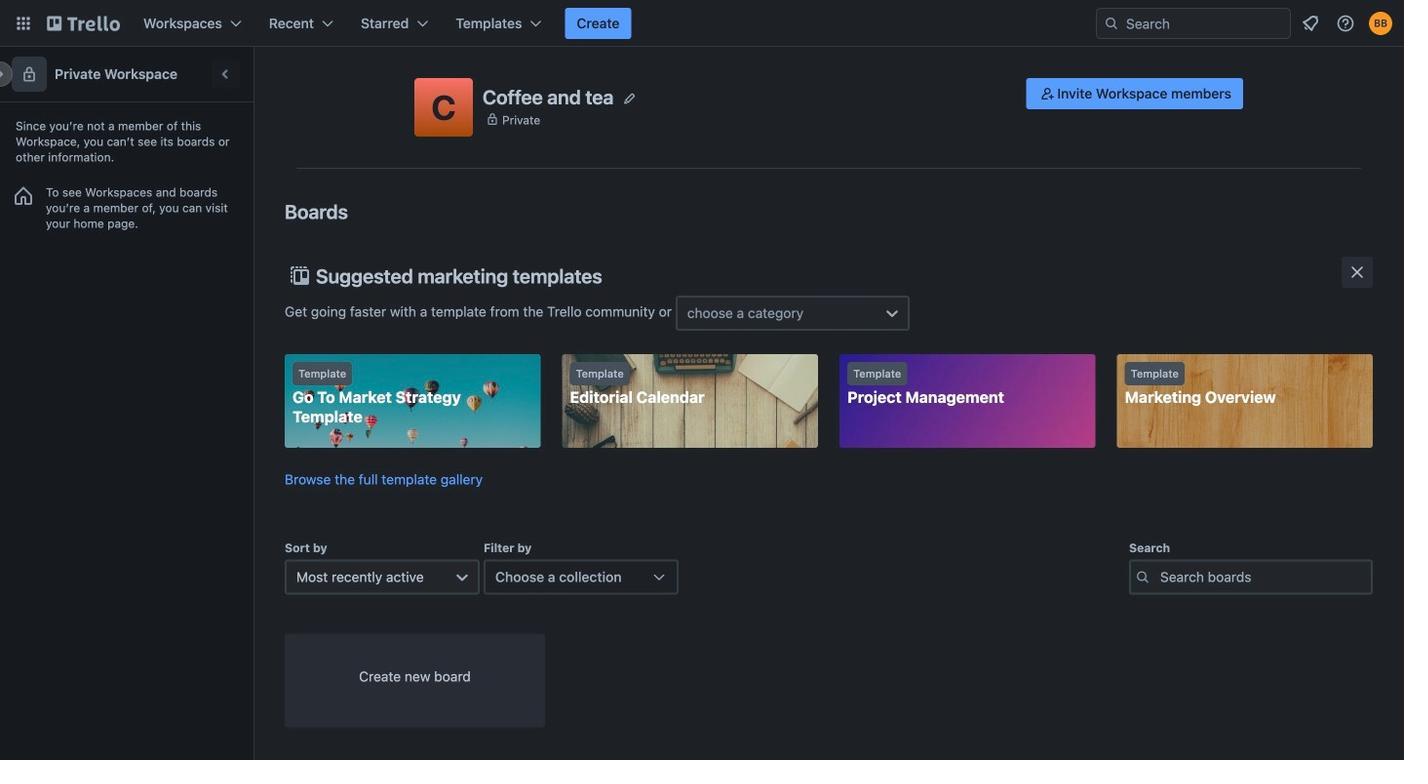 Task type: describe. For each thing, give the bounding box(es) containing it.
switch to… image
[[14, 14, 33, 33]]

search image
[[1104, 16, 1120, 31]]



Task type: vqa. For each thing, say whether or not it's contained in the screenshot.
Click to unstar this board. It will be removed from your starred list. icon to the bottom
no



Task type: locate. For each thing, give the bounding box(es) containing it.
0 notifications image
[[1300, 12, 1323, 35]]

workspace navigation collapse icon image
[[213, 60, 240, 88]]

sm image
[[1038, 84, 1058, 103]]

Search boards text field
[[1130, 559, 1374, 594]]

bob builder (bobbuilder40) image
[[1370, 12, 1393, 35]]

open information menu image
[[1337, 14, 1356, 33]]

back to home image
[[47, 8, 120, 39]]

Search field
[[1097, 8, 1292, 39]]

primary element
[[0, 0, 1405, 47]]



